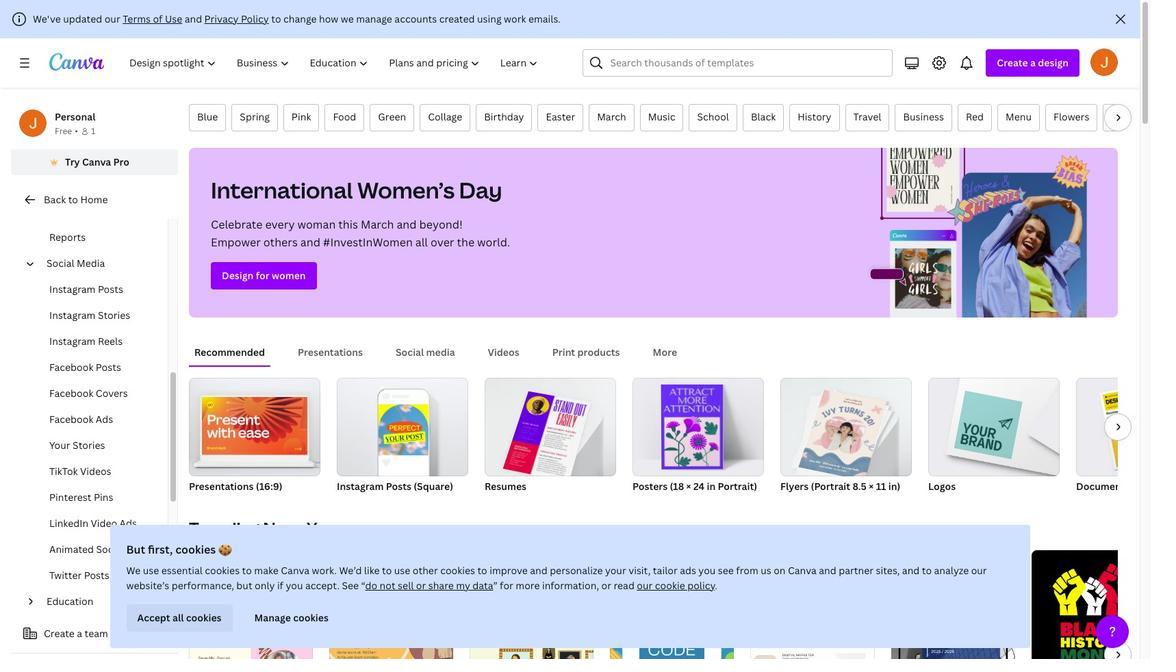 Task type: describe. For each thing, give the bounding box(es) containing it.
create a team
[[44, 627, 108, 640]]

a for design
[[1030, 56, 1036, 69]]

use
[[165, 12, 182, 25]]

black link
[[743, 104, 784, 131]]

2 horizontal spatial canva
[[788, 564, 817, 577]]

if
[[277, 579, 283, 592]]

instagram for instagram posts
[[49, 283, 95, 296]]

you
[[307, 517, 336, 539]]

we'd
[[339, 564, 362, 577]]

but first, cookies 🍪 dialog
[[110, 525, 1030, 648]]

march inside button
[[597, 110, 626, 123]]

spring button
[[232, 104, 278, 131]]

of
[[153, 12, 163, 25]]

and up do not sell or share my data " for more information, or read our cookie policy .
[[530, 564, 547, 577]]

1 vertical spatial ads
[[120, 517, 137, 530]]

0 vertical spatial our
[[105, 12, 120, 25]]

proposals link
[[22, 199, 168, 225]]

recommended button
[[189, 340, 270, 366]]

poster (18 × 24 in portrait) image up 24
[[633, 378, 764, 476]]

instagram stories
[[49, 309, 130, 322]]

all inside the celebrate every woman this march and beyond! empower others and #investinwomen all over the world.
[[415, 235, 428, 250]]

presentation (16:9) image inside presentations (16:9) link
[[202, 397, 308, 455]]

school link
[[689, 104, 737, 131]]

11
[[876, 480, 886, 493]]

"
[[361, 579, 365, 592]]

posters (18 × 24 in portrait) link
[[633, 378, 764, 496]]

share
[[428, 579, 454, 592]]

social media link
[[41, 251, 160, 277]]

products
[[577, 346, 620, 359]]

but
[[126, 542, 145, 557]]

1 horizontal spatial social
[[96, 543, 124, 556]]

yellow simple museum art flyer image
[[470, 550, 594, 659]]

privacy policy link
[[204, 12, 269, 25]]

on
[[774, 564, 786, 577]]

travel
[[853, 110, 881, 123]]

data
[[473, 579, 493, 592]]

resumes link
[[485, 378, 616, 496]]

performance,
[[172, 579, 234, 592]]

over
[[431, 235, 454, 250]]

accounts
[[395, 12, 437, 25]]

school
[[697, 110, 729, 123]]

instagram for instagram reels
[[49, 335, 95, 348]]

posters (18 × 24 in portrait)
[[633, 480, 757, 493]]

not
[[380, 579, 395, 592]]

your stories link
[[22, 433, 168, 459]]

1 vertical spatial you
[[286, 579, 303, 592]]

1 vertical spatial media
[[126, 543, 155, 556]]

posts for instagram posts
[[98, 283, 123, 296]]

poster (18 × 24 in portrait) image inside "posters (18 × 24 in portrait)" 'link'
[[661, 385, 723, 470]]

team
[[85, 627, 108, 640]]

facebook for facebook posts
[[49, 361, 93, 374]]

see
[[718, 564, 734, 577]]

sell
[[398, 579, 414, 592]]

videos inside button
[[488, 346, 519, 359]]

more
[[516, 579, 540, 592]]

your stories
[[49, 439, 105, 452]]

analyze
[[934, 564, 969, 577]]

try
[[65, 155, 80, 168]]

social for social media
[[396, 346, 424, 359]]

trending
[[189, 517, 260, 539]]

collage
[[428, 110, 462, 123]]

cookies down "🍪"
[[205, 564, 240, 577]]

covers
[[96, 387, 128, 400]]

red button
[[958, 104, 992, 131]]

reports link
[[22, 225, 168, 251]]

all inside button
[[173, 611, 184, 624]]

presentations for presentations
[[298, 346, 363, 359]]

posters
[[633, 480, 668, 493]]

stories for instagram stories
[[98, 309, 130, 322]]

education
[[47, 595, 93, 608]]

presentations button
[[292, 340, 368, 366]]

stories for your stories
[[73, 439, 105, 452]]

try canva pro button
[[11, 149, 178, 175]]

blue
[[197, 110, 218, 123]]

our inside we use essential cookies to make canva work. we'd like to use other cookies to improve and personalize your visit, tailor ads you see from us on canva and partner sites, and to analyze our website's performance, but only if you accept. see "
[[971, 564, 987, 577]]

top level navigation element
[[120, 49, 550, 77]]

reports
[[49, 231, 86, 244]]

facebook posts link
[[22, 355, 168, 381]]

birthday link
[[476, 104, 532, 131]]

school button
[[689, 104, 737, 131]]

pink
[[292, 110, 311, 123]]

make
[[254, 564, 279, 577]]

updated
[[63, 12, 102, 25]]

march inside the celebrate every woman this march and beyond! empower others and #investinwomen all over the world.
[[361, 217, 394, 232]]

instagram for instagram stories
[[49, 309, 95, 322]]

and right sites,
[[902, 564, 920, 577]]

how
[[319, 12, 338, 25]]

but first, cookies 🍪
[[126, 542, 232, 557]]

work
[[504, 12, 526, 25]]

see
[[342, 579, 359, 592]]

posts for instagram posts (square)
[[386, 480, 411, 493]]

twitter
[[49, 569, 82, 582]]

change
[[283, 12, 317, 25]]

and down the woman
[[300, 235, 320, 250]]

spring link
[[232, 104, 278, 131]]

design for women
[[222, 269, 306, 282]]

(portrait
[[811, 480, 850, 493]]

posts for facebook posts
[[96, 361, 121, 374]]

flyers
[[780, 480, 809, 493]]

we
[[341, 12, 354, 25]]

cookies up "essential"
[[175, 542, 216, 557]]

music
[[648, 110, 675, 123]]

to right policy
[[271, 12, 281, 25]]

instagram posts link
[[22, 277, 168, 303]]

food
[[333, 110, 356, 123]]

0 horizontal spatial media
[[77, 257, 105, 270]]

Search search field
[[610, 50, 884, 76]]

tiktok
[[49, 465, 78, 478]]

1 horizontal spatial our
[[637, 579, 653, 592]]

birthday button
[[476, 104, 532, 131]]

easter
[[546, 110, 575, 123]]

1 horizontal spatial you
[[699, 564, 716, 577]]

read
[[614, 579, 635, 592]]

jeremy miller image
[[1091, 49, 1118, 76]]

•
[[75, 125, 78, 137]]

logos
[[928, 480, 956, 493]]

privacy
[[204, 12, 239, 25]]

created
[[439, 12, 475, 25]]

history button
[[789, 104, 840, 131]]

partner
[[839, 564, 874, 577]]

blue button
[[189, 104, 226, 131]]

us
[[761, 564, 771, 577]]

only
[[255, 579, 275, 592]]



Task type: vqa. For each thing, say whether or not it's contained in the screenshot.
Beige And Orange Minimalist Travel To Bali Presentation image
no



Task type: locate. For each thing, give the bounding box(es) containing it.
empower
[[211, 235, 261, 250]]

or right sell
[[416, 579, 426, 592]]

our left terms
[[105, 12, 120, 25]]

facebook up your stories
[[49, 413, 93, 426]]

print
[[552, 346, 575, 359]]

videos down your stories link
[[80, 465, 111, 478]]

green
[[378, 110, 406, 123]]

facebook for facebook ads
[[49, 413, 93, 426]]

0 horizontal spatial you
[[286, 579, 303, 592]]

1 horizontal spatial media
[[126, 543, 155, 556]]

our down visit,
[[637, 579, 653, 592]]

proposals
[[49, 205, 95, 218]]

birthday
[[484, 110, 524, 123]]

world.
[[477, 235, 510, 250]]

celebrate
[[211, 217, 263, 232]]

to up data
[[477, 564, 487, 577]]

essential
[[161, 564, 203, 577]]

social media
[[396, 346, 455, 359]]

woman
[[297, 217, 336, 232]]

1 use from the left
[[143, 564, 159, 577]]

poster (18 × 24 in portrait) image up posters (18 × 24 in portrait)
[[661, 385, 723, 470]]

more
[[653, 346, 677, 359]]

home
[[80, 193, 108, 206]]

our cookie policy link
[[637, 579, 715, 592]]

0 horizontal spatial videos
[[80, 465, 111, 478]]

create for create a design
[[997, 56, 1028, 69]]

accept.
[[305, 579, 340, 592]]

flyer (portrait 8.5 × 11 in) image
[[780, 378, 912, 476], [798, 390, 887, 481]]

0 horizontal spatial canva
[[82, 155, 111, 168]]

instagram post (square) image
[[337, 378, 468, 476], [378, 405, 428, 456]]

flyer (portrait 8.5 × 11 in) image inside flyers (portrait 8.5 × 11 in) link
[[798, 390, 887, 481]]

canva right on
[[788, 564, 817, 577]]

0 vertical spatial videos
[[488, 346, 519, 359]]

easter button
[[538, 104, 583, 131]]

create inside dropdown button
[[997, 56, 1028, 69]]

0 vertical spatial all
[[415, 235, 428, 250]]

travel link
[[845, 104, 890, 131]]

cookies up my
[[440, 564, 475, 577]]

1 vertical spatial a
[[77, 627, 82, 640]]

0 vertical spatial media
[[77, 257, 105, 270]]

1 horizontal spatial create
[[997, 56, 1028, 69]]

1 vertical spatial stories
[[73, 439, 105, 452]]

animated social media link
[[22, 537, 168, 563]]

0 horizontal spatial use
[[143, 564, 159, 577]]

you right if
[[286, 579, 303, 592]]

all
[[415, 235, 428, 250], [173, 611, 184, 624]]

2 horizontal spatial our
[[971, 564, 987, 577]]

2 facebook from the top
[[49, 387, 93, 400]]

2 vertical spatial our
[[637, 579, 653, 592]]

0 vertical spatial you
[[699, 564, 716, 577]]

social for social media
[[47, 257, 74, 270]]

women's
[[357, 175, 455, 205]]

all left over
[[415, 235, 428, 250]]

1 vertical spatial facebook
[[49, 387, 93, 400]]

presentations (16:9)
[[189, 480, 282, 493]]

and left beyond!
[[397, 217, 417, 232]]

flowers link
[[1045, 104, 1098, 131]]

nature link
[[1103, 104, 1150, 131]]

your
[[605, 564, 626, 577]]

work.
[[312, 564, 337, 577]]

cookies inside 'manage cookies' button
[[293, 611, 329, 624]]

history link
[[789, 104, 840, 131]]

2 use from the left
[[394, 564, 410, 577]]

facebook ads link
[[22, 407, 168, 433]]

canva right try
[[82, 155, 111, 168]]

to left 'analyze'
[[922, 564, 932, 577]]

1 vertical spatial our
[[971, 564, 987, 577]]

pink beige abstract playful school email newsletter image
[[189, 550, 313, 659]]

use
[[143, 564, 159, 577], [394, 564, 410, 577]]

to up but at the bottom left of the page
[[242, 564, 252, 577]]

canva inside try canva pro button
[[82, 155, 111, 168]]

accept all cookies button
[[126, 604, 232, 632]]

create down education
[[44, 627, 75, 640]]

canva
[[82, 155, 111, 168], [281, 564, 310, 577], [788, 564, 817, 577]]

presentation (16:9) image
[[189, 378, 320, 476], [202, 397, 308, 455]]

2 vertical spatial facebook
[[49, 413, 93, 426]]

policy
[[687, 579, 715, 592]]

facebook posts
[[49, 361, 121, 374]]

a for team
[[77, 627, 82, 640]]

softball tournament flyer image
[[329, 550, 453, 659]]

posts down reels
[[96, 361, 121, 374]]

0 vertical spatial create
[[997, 56, 1028, 69]]

1 horizontal spatial use
[[394, 564, 410, 577]]

resume image
[[485, 378, 616, 476], [503, 391, 591, 482]]

facebook up facebook ads at left
[[49, 387, 93, 400]]

0 horizontal spatial ×
[[686, 480, 691, 493]]

1 vertical spatial create
[[44, 627, 75, 640]]

a left team
[[77, 627, 82, 640]]

1 vertical spatial march
[[361, 217, 394, 232]]

we
[[126, 564, 141, 577]]

0 horizontal spatial for
[[256, 269, 269, 282]]

1 vertical spatial for
[[500, 579, 513, 592]]

pink and blue geometric qr code placement flyer image
[[610, 550, 734, 659]]

create a team button
[[11, 620, 178, 648]]

2 or from the left
[[601, 579, 611, 592]]

march left music
[[597, 110, 626, 123]]

video
[[91, 517, 117, 530]]

website's
[[126, 579, 169, 592]]

create left 'design'
[[997, 56, 1028, 69]]

0 vertical spatial facebook
[[49, 361, 93, 374]]

social left media
[[396, 346, 424, 359]]

× left 11
[[869, 480, 874, 493]]

social inside button
[[396, 346, 424, 359]]

to right back
[[68, 193, 78, 206]]

but
[[236, 579, 252, 592]]

pinterest pins link
[[22, 485, 168, 511]]

1 horizontal spatial a
[[1030, 56, 1036, 69]]

documents link
[[1076, 378, 1150, 496]]

policy
[[241, 12, 269, 25]]

cookies down accept.
[[293, 611, 329, 624]]

like
[[364, 564, 380, 577]]

for right the design at left
[[256, 269, 269, 282]]

international women's day image
[[863, 148, 1118, 318]]

instagram for instagram posts (square)
[[337, 480, 384, 493]]

0 horizontal spatial presentations
[[189, 480, 254, 493]]

cookies inside accept all cookies button
[[186, 611, 221, 624]]

(16:9)
[[256, 480, 282, 493]]

for inside but first, cookies 🍪 dialog
[[500, 579, 513, 592]]

beige and white informative webinars newsletter image
[[751, 550, 875, 659]]

"
[[493, 579, 497, 592]]

cookies down performance,
[[186, 611, 221, 624]]

stories up reels
[[98, 309, 130, 322]]

march button
[[589, 104, 634, 131]]

2 × from the left
[[869, 480, 874, 493]]

pink link
[[283, 104, 319, 131]]

1 horizontal spatial videos
[[488, 346, 519, 359]]

red link
[[958, 104, 992, 131]]

0 horizontal spatial social
[[47, 257, 74, 270]]

0 horizontal spatial a
[[77, 627, 82, 640]]

logo image
[[928, 378, 1060, 476], [954, 391, 1023, 459]]

or down your
[[601, 579, 611, 592]]

0 vertical spatial march
[[597, 110, 626, 123]]

1 horizontal spatial march
[[597, 110, 626, 123]]

using
[[477, 12, 502, 25]]

0 vertical spatial presentations
[[298, 346, 363, 359]]

celebrate every woman this march and beyond! empower others and #investinwomen all over the world.
[[211, 217, 510, 250]]

information,
[[542, 579, 599, 592]]

× left 24
[[686, 480, 691, 493]]

(square)
[[414, 480, 453, 493]]

stories down the facebook ads link
[[73, 439, 105, 452]]

1 or from the left
[[416, 579, 426, 592]]

0 vertical spatial ads
[[96, 413, 113, 426]]

women
[[272, 269, 306, 282]]

create inside button
[[44, 627, 75, 640]]

1 horizontal spatial or
[[601, 579, 611, 592]]

terms of use link
[[123, 12, 182, 25]]

flyers (portrait 8.5 × 11 in)
[[780, 480, 901, 493]]

our right 'analyze'
[[971, 564, 987, 577]]

videos left print in the bottom of the page
[[488, 346, 519, 359]]

use up sell
[[394, 564, 410, 577]]

manage
[[356, 12, 392, 25]]

from
[[736, 564, 758, 577]]

red
[[966, 110, 984, 123]]

1 × from the left
[[686, 480, 691, 493]]

social left but
[[96, 543, 124, 556]]

1 horizontal spatial canva
[[281, 564, 310, 577]]

1 vertical spatial videos
[[80, 465, 111, 478]]

videos button
[[482, 340, 525, 366]]

.
[[715, 579, 717, 592]]

do not sell or share my data link
[[365, 579, 493, 592]]

posts down animated social media link on the bottom left of page
[[84, 569, 109, 582]]

0 horizontal spatial ads
[[96, 413, 113, 426]]

1 horizontal spatial all
[[415, 235, 428, 250]]

1 vertical spatial all
[[173, 611, 184, 624]]

and right use
[[185, 12, 202, 25]]

a inside dropdown button
[[1030, 56, 1036, 69]]

2 horizontal spatial social
[[396, 346, 424, 359]]

cookie
[[655, 579, 685, 592]]

1 facebook from the top
[[49, 361, 93, 374]]

instagram posts
[[49, 283, 123, 296]]

flowers button
[[1045, 104, 1098, 131]]

resumes
[[485, 480, 526, 493]]

spring
[[240, 110, 270, 123]]

document image
[[1076, 378, 1150, 476]]

for right "
[[500, 579, 513, 592]]

×
[[686, 480, 691, 493], [869, 480, 874, 493]]

(18
[[670, 480, 684, 493]]

posts for twitter posts
[[84, 569, 109, 582]]

media up we
[[126, 543, 155, 556]]

posts left (square)
[[386, 480, 411, 493]]

instagram post (square) image inside instagram posts (square) link
[[378, 405, 428, 456]]

instagram posts (square)
[[337, 480, 453, 493]]

free
[[55, 125, 72, 137]]

3 facebook from the top
[[49, 413, 93, 426]]

use up website's
[[143, 564, 159, 577]]

pinterest
[[49, 491, 91, 504]]

0 horizontal spatial create
[[44, 627, 75, 640]]

2 vertical spatial social
[[96, 543, 124, 556]]

to right the like
[[382, 564, 392, 577]]

posts down 'social media' link
[[98, 283, 123, 296]]

poster (18 × 24 in portrait) image
[[633, 378, 764, 476], [661, 385, 723, 470]]

1 horizontal spatial ads
[[120, 517, 137, 530]]

canva up if
[[281, 564, 310, 577]]

business
[[903, 110, 944, 123]]

tiktok videos link
[[22, 459, 168, 485]]

do
[[365, 579, 377, 592]]

every
[[265, 217, 295, 232]]

design
[[222, 269, 254, 282]]

colourful african pattern black history month a3 poster image
[[1031, 550, 1150, 659]]

flowers
[[1054, 110, 1089, 123]]

media down reports link on the left top of page
[[77, 257, 105, 270]]

linkedin
[[49, 517, 88, 530]]

media
[[77, 257, 105, 270], [126, 543, 155, 556]]

and left partner
[[819, 564, 836, 577]]

you up policy
[[699, 564, 716, 577]]

posts inside instagram posts (square) link
[[386, 480, 411, 493]]

1 horizontal spatial ×
[[869, 480, 874, 493]]

social
[[47, 257, 74, 270], [396, 346, 424, 359], [96, 543, 124, 556]]

nature
[[1111, 110, 1143, 123]]

None search field
[[583, 49, 893, 77]]

0 horizontal spatial march
[[361, 217, 394, 232]]

0 vertical spatial social
[[47, 257, 74, 270]]

march up '#investinwomen'
[[361, 217, 394, 232]]

posts inside facebook posts link
[[96, 361, 121, 374]]

back
[[44, 193, 66, 206]]

1 vertical spatial social
[[396, 346, 424, 359]]

presentations inside button
[[298, 346, 363, 359]]

design for women link
[[211, 262, 317, 290]]

music link
[[640, 104, 684, 131]]

posts inside instagram posts link
[[98, 283, 123, 296]]

a left 'design'
[[1030, 56, 1036, 69]]

emails.
[[528, 12, 561, 25]]

1 horizontal spatial presentations
[[298, 346, 363, 359]]

all right 'accept' at the bottom left of the page
[[173, 611, 184, 624]]

0 vertical spatial a
[[1030, 56, 1036, 69]]

a inside button
[[77, 627, 82, 640]]

social down reports
[[47, 257, 74, 270]]

facebook for facebook covers
[[49, 387, 93, 400]]

0 vertical spatial stories
[[98, 309, 130, 322]]

× inside 'link'
[[686, 480, 691, 493]]

create for create a team
[[44, 627, 75, 640]]

ads right "video"
[[120, 517, 137, 530]]

ads down covers
[[96, 413, 113, 426]]

business link
[[895, 104, 952, 131]]

0 horizontal spatial all
[[173, 611, 184, 624]]

0 horizontal spatial or
[[416, 579, 426, 592]]

facebook covers
[[49, 387, 128, 400]]

personalize
[[550, 564, 603, 577]]

facebook
[[49, 361, 93, 374], [49, 387, 93, 400], [49, 413, 93, 426]]

presentations for presentations (16:9)
[[189, 480, 254, 493]]

pink button
[[283, 104, 319, 131]]

1 vertical spatial presentations
[[189, 480, 254, 493]]

logos link
[[928, 378, 1060, 496]]

1 horizontal spatial for
[[500, 579, 513, 592]]

0 vertical spatial for
[[256, 269, 269, 282]]

0 horizontal spatial our
[[105, 12, 120, 25]]

posts inside twitter posts link
[[84, 569, 109, 582]]

facebook down instagram reels
[[49, 361, 93, 374]]

grey & blue professional employe handbook booklet image
[[891, 550, 1015, 659]]



